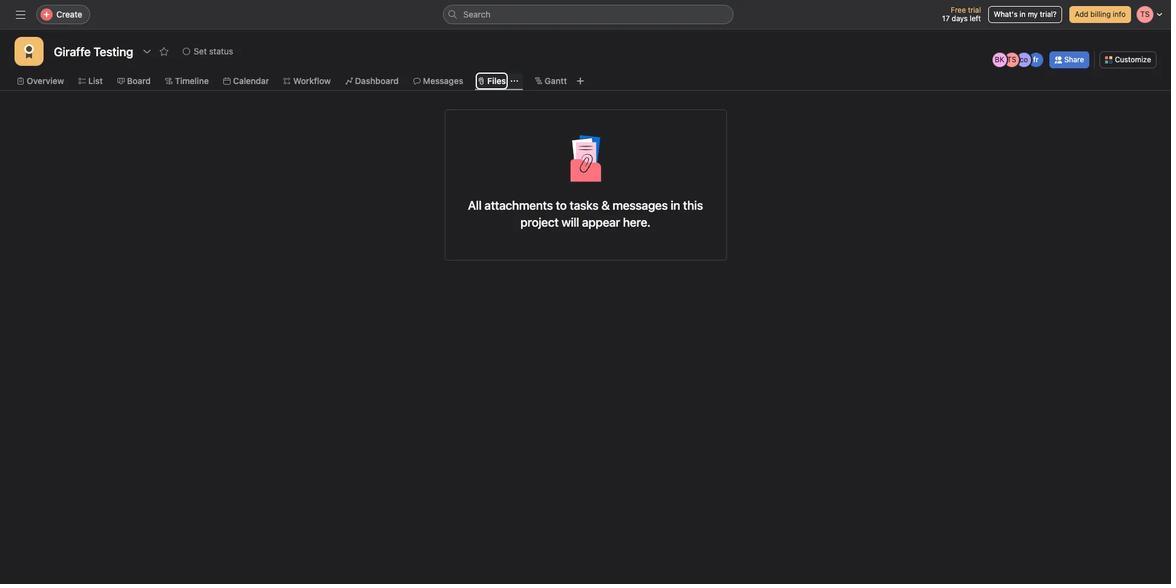 Task type: locate. For each thing, give the bounding box(es) containing it.
add
[[1075, 10, 1089, 19]]

search button
[[443, 5, 734, 24]]

overview
[[27, 76, 64, 86]]

messages link
[[413, 74, 463, 88]]

bk
[[995, 55, 1005, 64]]

None text field
[[51, 41, 136, 62]]

messages
[[613, 199, 668, 213]]

in inside all attachments to tasks & messages in this project will appear here.
[[671, 199, 681, 213]]

timeline
[[175, 76, 209, 86]]

search
[[464, 9, 491, 19]]

1 horizontal spatial in
[[1020, 10, 1026, 19]]

free
[[951, 5, 966, 15]]

0 vertical spatial in
[[1020, 10, 1026, 19]]

will
[[562, 216, 580, 229]]

billing
[[1091, 10, 1111, 19]]

trial?
[[1040, 10, 1057, 19]]

info
[[1113, 10, 1126, 19]]

in left 'my'
[[1020, 10, 1026, 19]]

project
[[521, 216, 559, 229]]

customize button
[[1100, 51, 1157, 68]]

what's
[[994, 10, 1018, 19]]

workflow
[[293, 76, 331, 86]]

set status button
[[177, 43, 239, 60]]

set
[[194, 46, 207, 56]]

in left this
[[671, 199, 681, 213]]

add tab image
[[576, 76, 585, 86]]

all attachments to tasks & messages in this project will appear here.
[[468, 199, 703, 229]]

calendar
[[233, 76, 269, 86]]

&
[[602, 199, 610, 213]]

add to starred image
[[159, 47, 169, 56]]

17
[[943, 14, 950, 23]]

0 horizontal spatial in
[[671, 199, 681, 213]]

search list box
[[443, 5, 734, 24]]

what's in my trial?
[[994, 10, 1057, 19]]

board
[[127, 76, 151, 86]]

co
[[1020, 55, 1028, 64]]

set status
[[194, 46, 233, 56]]

what's in my trial? button
[[989, 6, 1063, 23]]

messages
[[423, 76, 463, 86]]

attachments
[[485, 199, 553, 213]]

1 vertical spatial in
[[671, 199, 681, 213]]

expand sidebar image
[[16, 10, 25, 19]]

in
[[1020, 10, 1026, 19], [671, 199, 681, 213]]

all
[[468, 199, 482, 213]]

share button
[[1050, 51, 1090, 68]]

timeline link
[[165, 74, 209, 88]]

dashboard
[[355, 76, 399, 86]]

appear here.
[[582, 216, 651, 229]]



Task type: vqa. For each thing, say whether or not it's contained in the screenshot.
ribbon 'icon' on the left top of the page
yes



Task type: describe. For each thing, give the bounding box(es) containing it.
workflow link
[[284, 74, 331, 88]]

free trial 17 days left
[[943, 5, 981, 23]]

gantt
[[545, 76, 567, 86]]

fr
[[1034, 55, 1039, 64]]

trial
[[968, 5, 981, 15]]

my
[[1028, 10, 1038, 19]]

board link
[[117, 74, 151, 88]]

ribbon image
[[22, 44, 36, 59]]

calendar link
[[223, 74, 269, 88]]

share
[[1065, 55, 1085, 64]]

overview link
[[17, 74, 64, 88]]

this
[[683, 199, 703, 213]]

show options image
[[142, 47, 152, 56]]

tasks
[[570, 199, 599, 213]]

files
[[488, 76, 506, 86]]

status
[[209, 46, 233, 56]]

dashboard link
[[345, 74, 399, 88]]

ts
[[1008, 55, 1017, 64]]

in inside button
[[1020, 10, 1026, 19]]

gantt link
[[535, 74, 567, 88]]

list link
[[79, 74, 103, 88]]

create button
[[36, 5, 90, 24]]

customize
[[1115, 55, 1152, 64]]

create
[[56, 9, 82, 19]]

to
[[556, 199, 567, 213]]

files link
[[478, 74, 506, 88]]

tab actions image
[[511, 78, 518, 85]]

days
[[952, 14, 968, 23]]

add billing info
[[1075, 10, 1126, 19]]

left
[[970, 14, 981, 23]]

add billing info button
[[1070, 6, 1132, 23]]

list
[[88, 76, 103, 86]]



